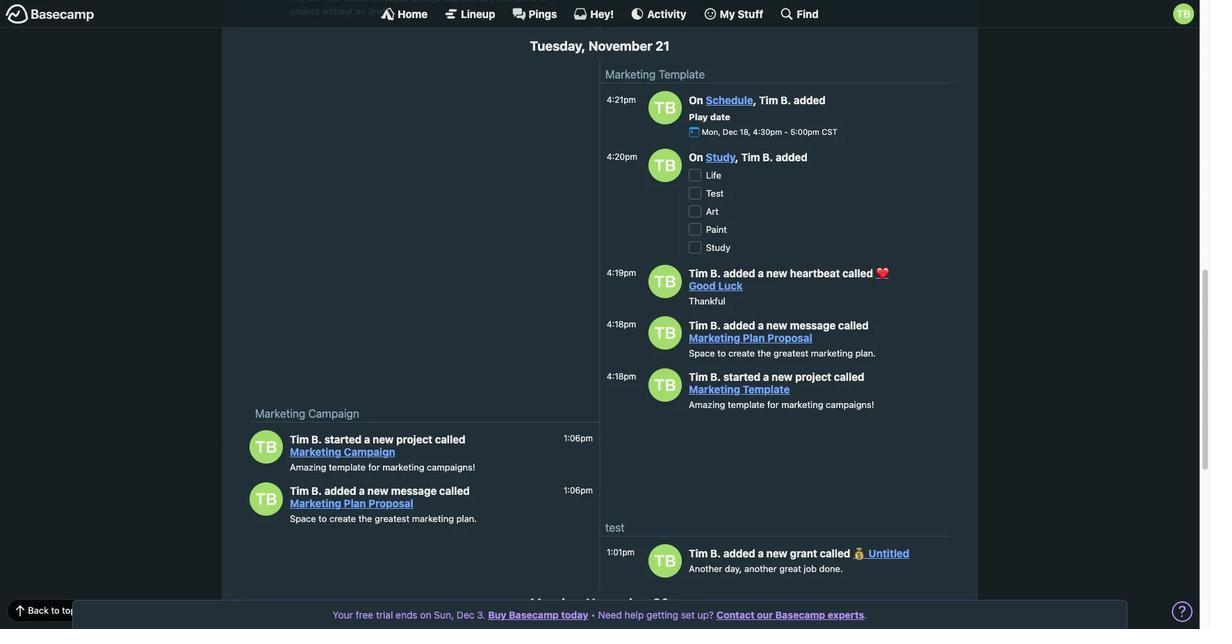 Task type: locate. For each thing, give the bounding box(es) containing it.
21
[[655, 38, 670, 53]]

started inside tim b. started a new project called marketing campaign
[[324, 433, 362, 445]]

on for on schedule ,       tim b. added
[[689, 94, 703, 106]]

set
[[681, 609, 695, 621]]

1 vertical spatial the
[[359, 513, 372, 524]]

2 4:18pm element from the top
[[607, 371, 636, 382]]

1 horizontal spatial for
[[767, 399, 779, 410]]

proposal up tim b. started a new project called marketing template
[[767, 332, 812, 344]]

contact
[[716, 609, 755, 621]]

plan down tim b. started a new project called marketing campaign
[[344, 497, 366, 510]]

2 vertical spatial project
[[396, 433, 432, 445]]

project
[[290, 6, 319, 17], [795, 371, 831, 383], [396, 433, 432, 445]]

1 vertical spatial plan.
[[456, 513, 477, 524]]

0 horizontal spatial amazing
[[290, 461, 326, 473]]

1 vertical spatial create
[[329, 513, 356, 524]]

hey!
[[590, 7, 614, 20]]

tim inside tim b. started a new project called marketing template
[[689, 371, 708, 383]]

1 1:06pm from the top
[[564, 433, 593, 444]]

template down tim b. started a new project called marketing campaign
[[329, 461, 366, 473]]

0 vertical spatial amazing
[[689, 399, 725, 410]]

❤️
[[876, 267, 889, 280]]

free
[[356, 609, 373, 621]]

0 vertical spatial plan
[[743, 332, 765, 344]]

amazing for marketing campaign
[[290, 461, 326, 473]]

0 vertical spatial project
[[290, 6, 319, 17]]

schedule
[[706, 94, 753, 106]]

1 horizontal spatial to
[[319, 513, 327, 524]]

0 vertical spatial amazing template for marketing campaigns!
[[689, 399, 874, 410]]

0 vertical spatial tim b. added a new message called marketing plan proposal
[[689, 319, 869, 344]]

need
[[598, 609, 622, 621]]

campaigns! for tim b. started a new project called marketing campaign
[[427, 461, 475, 473]]

tim b. started a new project called marketing template
[[689, 371, 864, 396]]

your
[[333, 609, 353, 621]]

schedule link
[[706, 94, 753, 106]]

new
[[766, 267, 787, 280], [766, 319, 787, 332], [772, 371, 793, 383], [373, 433, 394, 445], [367, 485, 388, 497], [766, 547, 787, 559]]

tim b. added a new message called marketing plan proposal
[[689, 319, 869, 344], [290, 485, 470, 510]]

1 vertical spatial project
[[795, 371, 831, 383]]

amazing
[[689, 399, 725, 410], [290, 461, 326, 473]]

november
[[588, 38, 652, 53], [586, 595, 650, 611]]

marketing plan proposal link for 1:06pm
[[290, 497, 413, 510]]

message for 4:18pm
[[790, 319, 836, 332]]

the
[[758, 347, 771, 359], [359, 513, 372, 524]]

1 4:18pm from the top
[[607, 319, 636, 330]]

1 vertical spatial 4:18pm
[[607, 371, 636, 382]]

started for template
[[723, 371, 761, 383]]

sun,
[[434, 609, 454, 621]]

1 vertical spatial november
[[586, 595, 650, 611]]

new for '4:18pm' element related to tim b. started a new project called marketing template
[[772, 371, 793, 383]]

tim burton image
[[1173, 3, 1194, 24], [649, 91, 682, 125], [649, 265, 682, 298], [649, 316, 682, 350], [250, 430, 283, 464], [250, 482, 283, 516], [649, 544, 682, 578]]

to inside button
[[51, 605, 60, 616]]

project inside tim b. started a new project called marketing template
[[795, 371, 831, 383]]

switch accounts image
[[6, 3, 95, 25]]

1 tim burton image from the top
[[649, 149, 682, 182]]

1 vertical spatial marketing campaign link
[[290, 445, 395, 458]]

0 horizontal spatial template
[[329, 461, 366, 473]]

0 horizontal spatial message
[[391, 485, 437, 497]]

study link up "life"
[[706, 151, 735, 164]]

paint link
[[706, 224, 727, 235]]

2 on from the top
[[689, 151, 703, 164]]

0 vertical spatial on
[[689, 94, 703, 106]]

0 vertical spatial greatest
[[774, 347, 809, 359]]

1 horizontal spatial proposal
[[767, 332, 812, 344]]

0 vertical spatial marketing plan proposal link
[[689, 332, 812, 344]]

4:18pm element for tim b. added a new message called marketing plan proposal
[[607, 319, 636, 330]]

4:19pm
[[607, 268, 636, 278]]

1 horizontal spatial the
[[758, 347, 771, 359]]

proposal down tim b. started a new project called marketing campaign
[[368, 497, 413, 510]]

1 vertical spatial amazing
[[290, 461, 326, 473]]

1 vertical spatial study link
[[706, 242, 731, 253]]

tim b. added a new message called marketing plan proposal down tim b. started a new project called marketing campaign
[[290, 485, 470, 510]]

1 vertical spatial plan
[[344, 497, 366, 510]]

0 horizontal spatial basecamp
[[509, 609, 559, 621]]

greatest for 4:18pm
[[774, 347, 809, 359]]

plan for 1:06pm
[[344, 497, 366, 510]]

1 vertical spatial campaign
[[344, 445, 395, 458]]

2 1:06pm element from the top
[[564, 485, 593, 496]]

1 horizontal spatial plan
[[743, 332, 765, 344]]

campaigns!
[[826, 399, 874, 410], [427, 461, 475, 473]]

amazing template for marketing campaigns!
[[689, 399, 874, 410], [290, 461, 475, 473]]

called inside tim b. started a new project called marketing template
[[834, 371, 864, 383]]

4:18pm element
[[607, 319, 636, 330], [607, 371, 636, 382]]

2 horizontal spatial project
[[795, 371, 831, 383]]

1 horizontal spatial create
[[728, 347, 755, 359]]

study up "life"
[[706, 151, 735, 164]]

thankful
[[689, 296, 725, 307]]

1 study link from the top
[[706, 151, 735, 164]]

4:18pm for tim b. started a new project called
[[607, 371, 636, 382]]

new for '4:18pm' element corresponding to tim b. added a new message called marketing plan proposal
[[766, 319, 787, 332]]

tim burton image for on
[[649, 149, 682, 182]]

main element
[[0, 0, 1200, 28]]

new inside tim b. started a new project called marketing template
[[772, 371, 793, 383]]

on
[[689, 94, 703, 106], [689, 151, 703, 164]]

1 horizontal spatial plan.
[[855, 347, 876, 359]]

1 horizontal spatial template
[[743, 383, 790, 396]]

called for '4:18pm' element related to tim b. started a new project called marketing template
[[834, 371, 864, 383]]

1 horizontal spatial space
[[689, 347, 715, 359]]

0 vertical spatial 1:06pm element
[[564, 433, 593, 444]]

tim b. added a new message called marketing plan proposal for 4:18pm
[[689, 319, 869, 344]]

0 horizontal spatial project
[[290, 6, 319, 17]]

0 vertical spatial template
[[659, 68, 705, 81]]

2 1:06pm from the top
[[564, 485, 593, 496]]

0 vertical spatial campaigns!
[[826, 399, 874, 410]]

project inside tim b. started a new project called marketing campaign
[[396, 433, 432, 445]]

another day, another great job done.
[[689, 563, 843, 574]]

0 horizontal spatial started
[[324, 433, 362, 445]]

grant
[[790, 547, 817, 559]]

0 vertical spatial to
[[718, 347, 726, 359]]

a inside tim b. started a new project called marketing template
[[763, 371, 769, 383]]

0 vertical spatial message
[[790, 319, 836, 332]]

2 horizontal spatial to
[[718, 347, 726, 359]]

on up play
[[689, 94, 703, 106]]

1 on from the top
[[689, 94, 703, 106]]

1 study from the top
[[706, 151, 735, 164]]

1 vertical spatial marketing plan proposal link
[[290, 497, 413, 510]]

0 vertical spatial study
[[706, 151, 735, 164]]

tim b. added a new message called marketing plan proposal up tim b. started a new project called marketing template
[[689, 319, 869, 344]]

on for on study ,       tim b. added
[[689, 151, 703, 164]]

b.
[[781, 94, 791, 106], [763, 151, 773, 164], [710, 267, 721, 280], [710, 319, 721, 332], [710, 371, 721, 383], [311, 433, 322, 445], [311, 485, 322, 497], [710, 547, 721, 559]]

plan up tim b. started a new project called marketing template
[[743, 332, 765, 344]]

study link down paint
[[706, 242, 731, 253]]

0 vertical spatial template
[[728, 399, 765, 410]]

for
[[767, 399, 779, 410], [368, 461, 380, 473]]

4:21pm
[[607, 94, 636, 105]]

message down ❤️ good luck link
[[790, 319, 836, 332]]

amazing for marketing template
[[689, 399, 725, 410]]

0 horizontal spatial space
[[290, 513, 316, 524]]

the for 1:06pm
[[359, 513, 372, 524]]

0 vertical spatial marketing template link
[[605, 68, 705, 81]]

greatest
[[774, 347, 809, 359], [375, 513, 410, 524]]

message down tim b. started a new project called marketing campaign
[[391, 485, 437, 497]]

mon,
[[702, 127, 721, 136]]

tuesday,
[[530, 38, 586, 53]]

called for 1:06pm element associated with tim b. started a new project called marketing campaign
[[435, 433, 465, 445]]

0 horizontal spatial dec
[[457, 609, 474, 621]]

template for campaign
[[329, 461, 366, 473]]

started inside tim b. started a new project called marketing template
[[723, 371, 761, 383]]

0 vertical spatial tim burton image
[[649, 149, 682, 182]]

your free trial ends on sun, dec  3. buy basecamp today • need help getting set up? contact our basecamp experts .
[[333, 609, 867, 621]]

2 4:18pm from the top
[[607, 371, 636, 382]]

1 vertical spatial amazing template for marketing campaigns!
[[290, 461, 475, 473]]

0 vertical spatial dec
[[723, 127, 738, 136]]

november for tuesday,
[[588, 38, 652, 53]]

marketing
[[605, 68, 656, 81], [689, 332, 740, 344], [689, 383, 740, 396], [255, 407, 305, 420], [290, 445, 341, 458], [290, 497, 341, 510]]

plan.
[[855, 347, 876, 359], [456, 513, 477, 524]]

1 vertical spatial 1:06pm
[[564, 485, 593, 496]]

tim burton image for tim b. started a new project called
[[649, 368, 682, 402]]

test link
[[706, 187, 724, 199]]

started for campaign
[[324, 433, 362, 445]]

1 horizontal spatial amazing
[[689, 399, 725, 410]]

the for 4:18pm
[[758, 347, 771, 359]]

1 4:18pm element from the top
[[607, 319, 636, 330]]

1 horizontal spatial campaigns!
[[826, 399, 874, 410]]

1 vertical spatial study
[[706, 242, 731, 253]]

0 vertical spatial space to create the greatest marketing plan.
[[689, 347, 876, 359]]

0 horizontal spatial to
[[51, 605, 60, 616]]

space to create the greatest marketing plan.
[[689, 347, 876, 359], [290, 513, 477, 524]]

1:01pm
[[607, 547, 635, 558]]

basecamp right buy
[[509, 609, 559, 621]]

for down tim b. started a new project called marketing campaign
[[368, 461, 380, 473]]

today
[[561, 609, 588, 621]]

on down mon,
[[689, 151, 703, 164]]

1 horizontal spatial project
[[396, 433, 432, 445]]

study
[[706, 151, 735, 164], [706, 242, 731, 253]]

marketing inside tim b. started a new project called marketing campaign
[[290, 445, 341, 458]]

0 vertical spatial create
[[728, 347, 755, 359]]

dec left 3. at bottom left
[[457, 609, 474, 621]]

2 vertical spatial to
[[51, 605, 60, 616]]

pings
[[529, 7, 557, 20]]

called
[[843, 267, 873, 280], [838, 319, 869, 332], [834, 371, 864, 383], [435, 433, 465, 445], [439, 485, 470, 497], [820, 547, 850, 559]]

template
[[659, 68, 705, 81], [743, 383, 790, 396]]

b. inside tim b. started a new project called marketing campaign
[[311, 433, 322, 445]]

november for monday,
[[586, 595, 650, 611]]

1 vertical spatial tim b. added a new message called marketing plan proposal
[[290, 485, 470, 510]]

called inside tim b. started a new project called marketing campaign
[[435, 433, 465, 445]]

0 vertical spatial november
[[588, 38, 652, 53]]

greatest for 1:06pm
[[375, 513, 410, 524]]

1 basecamp from the left
[[509, 609, 559, 621]]

new for 1:06pm element related to tim b. added a new message called marketing plan proposal
[[367, 485, 388, 497]]

marketing template link
[[605, 68, 705, 81], [689, 383, 790, 396]]

1 vertical spatial proposal
[[368, 497, 413, 510]]

another
[[689, 563, 722, 574]]

added right the good
[[723, 267, 755, 280]]

tim burton image for 1:06pm element associated with tim b. started a new project called marketing campaign
[[250, 430, 283, 464]]

1 horizontal spatial ,
[[753, 94, 757, 106]]

, for study
[[735, 151, 739, 164]]

1 vertical spatial tim burton image
[[649, 368, 682, 402]]

paint
[[706, 224, 727, 235]]

1 horizontal spatial dec
[[723, 127, 738, 136]]

1 vertical spatial template
[[743, 383, 790, 396]]

tim burton image for 4:21pm element
[[649, 91, 682, 125]]

1 vertical spatial started
[[324, 433, 362, 445]]

added down the -
[[776, 151, 808, 164]]

added down the thankful
[[723, 319, 755, 332]]

on schedule ,       tim b. added
[[689, 94, 826, 106]]

1 horizontal spatial started
[[723, 371, 761, 383]]

0 vertical spatial plan.
[[855, 347, 876, 359]]

amazing template for marketing campaigns! for campaign
[[290, 461, 475, 473]]

life link
[[706, 169, 721, 180]]

0 horizontal spatial marketing plan proposal link
[[290, 497, 413, 510]]

0 horizontal spatial greatest
[[375, 513, 410, 524]]

hey! button
[[574, 7, 614, 21]]

marketing
[[811, 347, 853, 359], [781, 399, 823, 410], [382, 461, 424, 473], [412, 513, 454, 524]]

1 vertical spatial template
[[329, 461, 366, 473]]

1 horizontal spatial marketing plan proposal link
[[689, 332, 812, 344]]

1 horizontal spatial basecamp
[[775, 609, 825, 621]]

2 tim burton image from the top
[[649, 368, 682, 402]]

project inside anyone who works at rogue enterprises can see and join this project without an invite.
[[290, 6, 319, 17]]

1 vertical spatial message
[[391, 485, 437, 497]]

0 vertical spatial study link
[[706, 151, 735, 164]]

marketing plan proposal link down tim b. started a new project called marketing campaign
[[290, 497, 413, 510]]

1 vertical spatial ,
[[735, 151, 739, 164]]

new inside tim b. started a new project called marketing campaign
[[373, 433, 394, 445]]

0 horizontal spatial plan.
[[456, 513, 477, 524]]

my stuff button
[[703, 7, 763, 21]]

basecamp
[[509, 609, 559, 621], [775, 609, 825, 621]]

called for 1:01pm element
[[820, 547, 850, 559]]

space for 4:18pm
[[689, 347, 715, 359]]

1:06pm element
[[564, 433, 593, 444], [564, 485, 593, 496]]

0 horizontal spatial ,
[[735, 151, 739, 164]]

20
[[653, 595, 669, 611]]

0 horizontal spatial create
[[329, 513, 356, 524]]

dec left '18,'
[[723, 127, 738, 136]]

study link
[[706, 151, 735, 164], [706, 242, 731, 253]]

4:18pm element for tim b. started a new project called marketing template
[[607, 371, 636, 382]]

amazing template for marketing campaigns! down tim b. started a new project called marketing template
[[689, 399, 874, 410]]

tim burton image
[[649, 149, 682, 182], [649, 368, 682, 402]]

amazing template for marketing campaigns! down tim b. started a new project called marketing campaign
[[290, 461, 475, 473]]

0 vertical spatial campaign
[[308, 407, 359, 420]]

this
[[532, 0, 547, 3]]

space
[[689, 347, 715, 359], [290, 513, 316, 524]]

0 vertical spatial 4:18pm element
[[607, 319, 636, 330]]

a inside tim b. started a new project called marketing campaign
[[364, 433, 370, 445]]

1 horizontal spatial message
[[790, 319, 836, 332]]

0 vertical spatial started
[[723, 371, 761, 383]]

to
[[718, 347, 726, 359], [319, 513, 327, 524], [51, 605, 60, 616]]

campaign
[[308, 407, 359, 420], [344, 445, 395, 458]]

1 vertical spatial space
[[290, 513, 316, 524]]

marketing campaign
[[255, 407, 359, 420]]

0 horizontal spatial plan
[[344, 497, 366, 510]]

without
[[322, 6, 353, 17]]

1 horizontal spatial space to create the greatest marketing plan.
[[689, 347, 876, 359]]

study down paint
[[706, 242, 731, 253]]

0 horizontal spatial space to create the greatest marketing plan.
[[290, 513, 477, 524]]

campaign inside tim b. started a new project called marketing campaign
[[344, 445, 395, 458]]

1 vertical spatial to
[[319, 513, 327, 524]]

marketing campaign link
[[255, 407, 359, 420], [290, 445, 395, 458]]

to for 4:18pm
[[718, 347, 726, 359]]

1 horizontal spatial amazing template for marketing campaigns!
[[689, 399, 874, 410]]

new for 1:01pm element
[[766, 547, 787, 559]]

for down tim b. started a new project called marketing template
[[767, 399, 779, 410]]

anyone
[[290, 0, 321, 3]]

1 1:06pm element from the top
[[564, 433, 593, 444]]

0 vertical spatial 1:06pm
[[564, 433, 593, 444]]

template down tim b. started a new project called marketing template
[[728, 399, 765, 410]]

0 horizontal spatial tim b. added a new message called marketing plan proposal
[[290, 485, 470, 510]]

tim burton image for 1:06pm element related to tim b. added a new message called marketing plan proposal
[[250, 482, 283, 516]]

basecamp right the our
[[775, 609, 825, 621]]

0 horizontal spatial proposal
[[368, 497, 413, 510]]

marketing plan proposal link up tim b. started a new project called marketing template
[[689, 332, 812, 344]]

1:06pm for tim b. started a new project called
[[564, 433, 593, 444]]

,
[[753, 94, 757, 106], [735, 151, 739, 164]]

4:18pm
[[607, 319, 636, 330], [607, 371, 636, 382]]

0 vertical spatial ,
[[753, 94, 757, 106]]

marketing template
[[605, 68, 705, 81]]

getting
[[647, 609, 678, 621]]

0 horizontal spatial amazing template for marketing campaigns!
[[290, 461, 475, 473]]

campaigns! for tim b. started a new project called marketing template
[[826, 399, 874, 410]]

1 vertical spatial on
[[689, 151, 703, 164]]

0 horizontal spatial campaigns!
[[427, 461, 475, 473]]



Task type: describe. For each thing, give the bounding box(es) containing it.
join
[[514, 0, 529, 3]]

who
[[324, 0, 341, 3]]

rogue
[[382, 0, 408, 3]]

for for marketing template
[[767, 399, 779, 410]]

tim burton image for 1:01pm element
[[649, 544, 682, 578]]

invite.
[[368, 6, 394, 17]]

called for '4:18pm' element corresponding to tim b. added a new message called marketing plan proposal
[[838, 319, 869, 332]]

tim burton image for '4:18pm' element corresponding to tim b. added a new message called marketing plan proposal
[[649, 316, 682, 350]]

1 vertical spatial marketing template link
[[689, 383, 790, 396]]

1:01pm element
[[607, 547, 635, 558]]

find button
[[780, 7, 819, 21]]

our
[[757, 609, 773, 621]]

trial
[[376, 609, 393, 621]]

back to top button
[[7, 599, 86, 622]]

for for marketing campaign
[[368, 461, 380, 473]]

4:18pm for tim b. added a new message called
[[607, 319, 636, 330]]

lineup link
[[444, 7, 495, 21]]

heartbeat
[[790, 267, 840, 280]]

project for tim b. started a new project called marketing template
[[795, 371, 831, 383]]

dec inside play date mon, dec 18, 4:30pm -     5:00pm cst
[[723, 127, 738, 136]]

job
[[804, 563, 817, 574]]

life
[[706, 169, 721, 180]]

play
[[689, 112, 708, 123]]

art link
[[706, 206, 719, 217]]

template inside tim b. started a new project called marketing template
[[743, 383, 790, 396]]

2 study link from the top
[[706, 242, 731, 253]]

4:20pm
[[607, 151, 637, 162]]

4:21pm element
[[607, 94, 636, 105]]

1:06pm element for tim b. started a new project called marketing campaign
[[564, 433, 593, 444]]

new for 1:06pm element associated with tim b. started a new project called marketing campaign
[[373, 433, 394, 445]]

buy
[[488, 609, 506, 621]]

added up 5:00pm
[[794, 94, 826, 106]]

3.
[[477, 609, 485, 621]]

18,
[[740, 127, 751, 136]]

tim b. started a new project called marketing campaign
[[290, 433, 465, 458]]

tim b. added a new message called marketing plan proposal for 1:06pm
[[290, 485, 470, 510]]

❤️ good luck
[[689, 267, 889, 292]]

plan. for 1:06pm
[[456, 513, 477, 524]]

an
[[356, 6, 366, 17]]

and
[[496, 0, 512, 3]]

-
[[784, 127, 788, 136]]

create for 1:06pm
[[329, 513, 356, 524]]

2 basecamp from the left
[[775, 609, 825, 621]]

date
[[710, 112, 730, 123]]

enterprises
[[411, 0, 459, 3]]

space to create the greatest marketing plan. for 4:18pm
[[689, 347, 876, 359]]

up?
[[698, 609, 714, 621]]

my stuff
[[720, 7, 763, 20]]

play date link
[[689, 112, 730, 123]]

amazing template for marketing campaigns! for template
[[689, 399, 874, 410]]

untitled
[[869, 547, 910, 559]]

monday,
[[530, 595, 583, 611]]

play date mon, dec 18, 4:30pm -     5:00pm cst
[[689, 112, 838, 136]]

1:06pm element for tim b. added a new message called marketing plan proposal
[[564, 485, 593, 496]]

plan. for 4:18pm
[[855, 347, 876, 359]]

project for tim b. started a new project called marketing campaign
[[396, 433, 432, 445]]

back to top
[[28, 605, 76, 616]]

cst
[[822, 127, 838, 136]]

marketing inside tim b. started a new project called marketing template
[[689, 383, 740, 396]]

home
[[398, 7, 428, 20]]

❤️ good luck link
[[689, 267, 889, 292]]

tuesday, november 21
[[530, 38, 670, 53]]

tim burton image for 4:19pm "element"
[[649, 265, 682, 298]]

plan for 4:18pm
[[743, 332, 765, 344]]

•
[[591, 609, 595, 621]]

test link
[[605, 521, 625, 534]]

works
[[344, 0, 368, 3]]

buy basecamp today link
[[488, 609, 588, 621]]

0 vertical spatial marketing campaign link
[[255, 407, 359, 420]]

help
[[625, 609, 644, 621]]

4:20pm element
[[607, 151, 637, 162]]

tim b. added a new grant called 💰 untitled
[[689, 547, 910, 559]]

contact our basecamp experts link
[[716, 609, 864, 621]]

tim inside tim b. started a new project called marketing campaign
[[290, 433, 309, 445]]

day,
[[725, 563, 742, 574]]

message for 1:06pm
[[391, 485, 437, 497]]

my
[[720, 7, 735, 20]]

monday, november 20
[[530, 595, 669, 611]]

on
[[420, 609, 431, 621]]

proposal for 4:18pm
[[767, 332, 812, 344]]

space to create the greatest marketing plan. for 1:06pm
[[290, 513, 477, 524]]

top
[[62, 605, 76, 616]]

pings button
[[512, 7, 557, 21]]

added down tim b. started a new project called marketing campaign
[[324, 485, 356, 497]]

activity
[[647, 7, 686, 20]]

lineup
[[461, 7, 495, 20]]

, for schedule
[[753, 94, 757, 106]]

to for 1:06pm
[[319, 513, 327, 524]]

added up day,
[[723, 547, 755, 559]]

done.
[[819, 563, 843, 574]]

template for template
[[728, 399, 765, 410]]

see
[[479, 0, 494, 3]]

test
[[605, 521, 625, 534]]

space for 1:06pm
[[290, 513, 316, 524]]

find
[[797, 7, 819, 20]]

b. inside tim b. started a new project called marketing template
[[710, 371, 721, 383]]

another
[[744, 563, 777, 574]]

experts
[[828, 609, 864, 621]]

1 vertical spatial dec
[[457, 609, 474, 621]]

at
[[371, 0, 379, 3]]

back
[[28, 605, 49, 616]]

create for 4:18pm
[[728, 347, 755, 359]]

luck
[[718, 280, 743, 292]]

on study ,       tim b. added
[[689, 151, 808, 164]]

💰 untitled link
[[853, 547, 910, 559]]

good
[[689, 280, 716, 292]]

proposal for 1:06pm
[[368, 497, 413, 510]]

stuff
[[738, 7, 763, 20]]

can
[[461, 0, 476, 3]]

5:00pm
[[790, 127, 820, 136]]

0 horizontal spatial template
[[659, 68, 705, 81]]

ends
[[396, 609, 417, 621]]

2 study from the top
[[706, 242, 731, 253]]

called for 1:06pm element related to tim b. added a new message called marketing plan proposal
[[439, 485, 470, 497]]

4:19pm element
[[607, 268, 636, 278]]

1:06pm for tim b. added a new message called
[[564, 485, 593, 496]]

test
[[706, 187, 724, 199]]

4:30pm
[[753, 127, 782, 136]]

great
[[779, 563, 801, 574]]

home link
[[381, 7, 428, 21]]

tim b. added a new heartbeat called
[[689, 267, 876, 280]]

marketing plan proposal link for 4:18pm
[[689, 332, 812, 344]]

💰
[[853, 547, 866, 559]]



Task type: vqa. For each thing, say whether or not it's contained in the screenshot.


